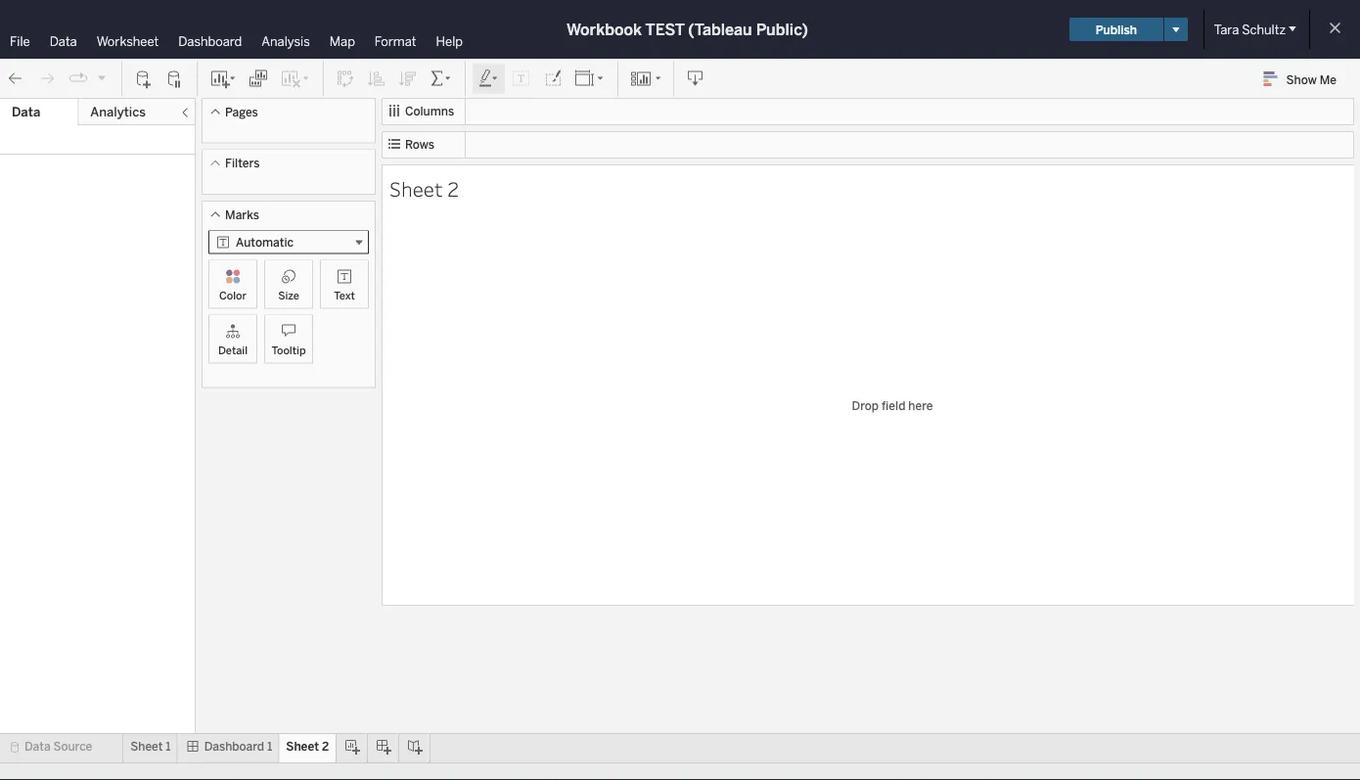 Task type: vqa. For each thing, say whether or not it's contained in the screenshot.
Dashboard 1 DASHBOARD
yes



Task type: describe. For each thing, give the bounding box(es) containing it.
pages
[[225, 105, 258, 119]]

0 horizontal spatial sheet
[[130, 739, 163, 754]]

format workbook image
[[543, 69, 563, 89]]

tara
[[1214, 22, 1239, 37]]

1 for sheet 1
[[166, 739, 171, 754]]

0 horizontal spatial 2
[[322, 739, 329, 754]]

dashboard 1
[[204, 739, 272, 754]]

show me button
[[1255, 64, 1355, 94]]

1 vertical spatial data
[[12, 104, 40, 120]]

sort descending image
[[398, 69, 418, 89]]

dashboard for dashboard
[[178, 33, 242, 49]]

redo image
[[37, 69, 57, 89]]

collapse image
[[179, 107, 191, 118]]

public)
[[756, 20, 808, 39]]

filters
[[225, 156, 260, 170]]

duplicate image
[[249, 69, 268, 89]]

2 horizontal spatial sheet
[[390, 175, 443, 202]]

field
[[882, 398, 906, 412]]

clear sheet image
[[280, 69, 311, 89]]

show labels image
[[512, 69, 531, 89]]

workbook test (tableau public)
[[567, 20, 808, 39]]

1 horizontal spatial sheet
[[286, 739, 319, 754]]

(tableau
[[688, 20, 752, 39]]

test
[[646, 20, 684, 39]]

detail
[[218, 344, 248, 357]]

size
[[278, 289, 299, 302]]

columns
[[405, 104, 454, 118]]

show/hide cards image
[[630, 69, 662, 89]]

sheet 1
[[130, 739, 171, 754]]

schultz
[[1242, 22, 1286, 37]]

color
[[219, 289, 247, 302]]

fit image
[[575, 69, 606, 89]]

totals image
[[430, 69, 453, 89]]

new data source image
[[134, 69, 154, 89]]



Task type: locate. For each thing, give the bounding box(es) containing it.
download image
[[686, 69, 706, 89]]

0 horizontal spatial replay animation image
[[69, 69, 88, 88]]

text
[[334, 289, 355, 302]]

analysis
[[262, 33, 310, 49]]

data
[[50, 33, 77, 49], [12, 104, 40, 120], [24, 739, 50, 754]]

2 1 from the left
[[267, 739, 272, 754]]

0 vertical spatial dashboard
[[178, 33, 242, 49]]

sheet
[[390, 175, 443, 202], [130, 739, 163, 754], [286, 739, 319, 754]]

data up the 'redo' icon
[[50, 33, 77, 49]]

dashboard right sheet 1
[[204, 739, 264, 754]]

me
[[1320, 72, 1337, 86]]

map
[[330, 33, 355, 49]]

sheet right source
[[130, 739, 163, 754]]

drop
[[852, 398, 879, 412]]

sheet right dashboard 1
[[286, 739, 319, 754]]

data source
[[24, 739, 92, 754]]

1
[[166, 739, 171, 754], [267, 739, 272, 754]]

1 vertical spatial dashboard
[[204, 739, 264, 754]]

show me
[[1287, 72, 1337, 86]]

0 horizontal spatial 1
[[166, 739, 171, 754]]

publish
[[1096, 22, 1137, 36]]

worksheet
[[97, 33, 159, 49]]

sort ascending image
[[367, 69, 387, 89]]

tara schultz
[[1214, 22, 1286, 37]]

tooltip
[[272, 344, 306, 357]]

workbook
[[567, 20, 642, 39]]

sheet 2
[[390, 175, 459, 202], [286, 739, 329, 754]]

replay animation image right the 'redo' icon
[[69, 69, 88, 88]]

file
[[10, 33, 30, 49]]

drop field here
[[852, 398, 933, 412]]

dashboard for dashboard 1
[[204, 739, 264, 754]]

1 horizontal spatial 2
[[447, 175, 459, 202]]

marks
[[225, 207, 259, 222]]

highlight image
[[478, 69, 500, 89]]

2 right dashboard 1
[[322, 739, 329, 754]]

sheet down rows
[[390, 175, 443, 202]]

2 down columns
[[447, 175, 459, 202]]

0 vertical spatial data
[[50, 33, 77, 49]]

1 vertical spatial sheet 2
[[286, 739, 329, 754]]

replay animation image
[[69, 69, 88, 88], [96, 72, 108, 83]]

dashboard
[[178, 33, 242, 49], [204, 739, 264, 754]]

0 vertical spatial 2
[[447, 175, 459, 202]]

rows
[[405, 138, 435, 152]]

new worksheet image
[[209, 69, 237, 89]]

replay animation image up analytics
[[96, 72, 108, 83]]

0 horizontal spatial sheet 2
[[286, 739, 329, 754]]

show
[[1287, 72, 1317, 86]]

pause auto updates image
[[165, 69, 185, 89]]

dashboard up "new worksheet" "image"
[[178, 33, 242, 49]]

format
[[375, 33, 417, 49]]

0 vertical spatial sheet 2
[[390, 175, 459, 202]]

swap rows and columns image
[[336, 69, 355, 89]]

1 for dashboard 1
[[267, 739, 272, 754]]

help
[[436, 33, 463, 49]]

sheet 2 down rows
[[390, 175, 459, 202]]

data left source
[[24, 739, 50, 754]]

1 vertical spatial 2
[[322, 739, 329, 754]]

1 horizontal spatial replay animation image
[[96, 72, 108, 83]]

publish button
[[1070, 18, 1164, 41]]

1 1 from the left
[[166, 739, 171, 754]]

source
[[53, 739, 92, 754]]

analytics
[[90, 104, 146, 120]]

sheet 2 right dashboard 1
[[286, 739, 329, 754]]

data down undo icon
[[12, 104, 40, 120]]

undo image
[[6, 69, 25, 89]]

1 horizontal spatial 1
[[267, 739, 272, 754]]

2 vertical spatial data
[[24, 739, 50, 754]]

1 horizontal spatial sheet 2
[[390, 175, 459, 202]]

here
[[909, 398, 933, 412]]

2
[[447, 175, 459, 202], [322, 739, 329, 754]]



